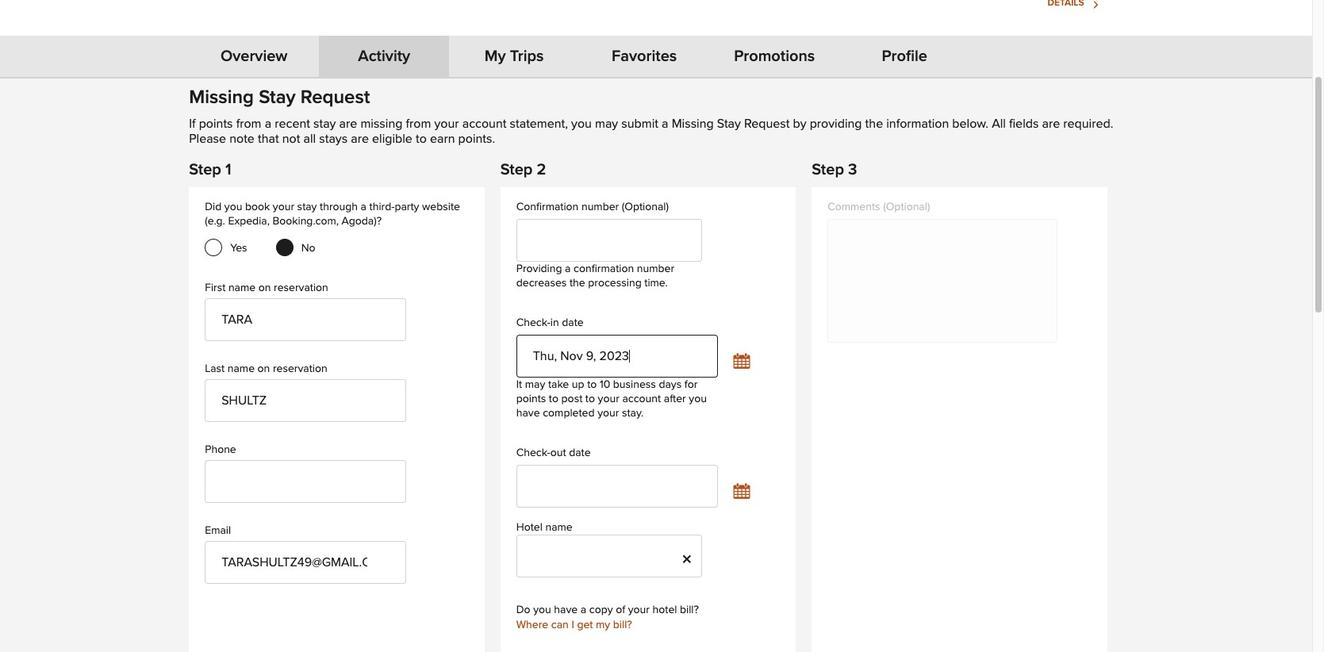 Task type: describe. For each thing, give the bounding box(es) containing it.
not
[[282, 132, 300, 145]]

take
[[548, 380, 569, 391]]

for
[[685, 380, 698, 391]]

post
[[562, 394, 583, 405]]

profile
[[882, 49, 928, 65]]

processing
[[588, 278, 642, 289]]

are right 'fields' at the top right of page
[[1043, 118, 1061, 130]]

confirmation number (optional)
[[517, 202, 669, 213]]

you inside it may take up to 10 business days for points to post to your account after you have completed your stay.
[[689, 394, 707, 405]]

recent
[[275, 118, 310, 130]]

clickable details link image
[[1087, 0, 1100, 6]]

name for hotel
[[546, 522, 573, 534]]

third-
[[370, 202, 395, 213]]

did you book your stay through a third-party website (e.g. expedia, booking.com, agoda)?
[[205, 202, 460, 227]]

0 horizontal spatial number
[[582, 202, 619, 213]]

you inside do you have a copy of your hotel bill? where can i get my bill?
[[534, 605, 551, 616]]

last name on reservation
[[205, 364, 328, 375]]

0 horizontal spatial stay
[[259, 88, 296, 107]]

providing
[[517, 264, 562, 275]]

step 2
[[501, 162, 546, 178]]

a inside providing a confirmation number decreases the processing time.
[[565, 264, 571, 275]]

a inside did you book your stay through a third-party website (e.g. expedia, booking.com, agoda)?
[[361, 202, 367, 213]]

points.
[[458, 132, 495, 145]]

time.
[[645, 278, 668, 289]]

below.
[[953, 118, 989, 130]]

of
[[616, 605, 626, 616]]

the inside if points from a recent stay are missing from your account statement, you may submit a missing stay request by providing the information below. all fields are required. please note that not all stays are eligible to earn points.
[[866, 118, 884, 130]]

hotel
[[653, 605, 677, 616]]

your inside did you book your stay through a third-party website (e.g. expedia, booking.com, agoda)?
[[273, 202, 294, 213]]

First name on reservation text field
[[205, 299, 407, 341]]

statement,
[[510, 118, 568, 130]]

step 3
[[812, 162, 858, 178]]

check-out date
[[517, 448, 591, 459]]

phone
[[205, 445, 236, 456]]

points inside it may take up to 10 business days for points to post to your account after you have completed your stay.
[[517, 394, 546, 405]]

check- for out
[[517, 448, 551, 459]]

step for step 2
[[501, 162, 533, 178]]

are up stays
[[339, 118, 357, 130]]

you inside did you book your stay through a third-party website (e.g. expedia, booking.com, agoda)?
[[224, 202, 242, 213]]

calendar image
[[734, 348, 747, 361]]

submit
[[622, 118, 659, 130]]

booking.com,
[[273, 216, 339, 227]]

hotel
[[517, 522, 543, 534]]

reservation for first name on reservation
[[274, 283, 328, 294]]

email
[[205, 526, 231, 537]]

may inside if points from a recent stay are missing from your account statement, you may submit a missing stay request by providing the information below. all fields are required. please note that not all stays are eligible to earn points.
[[595, 118, 618, 130]]

a inside do you have a copy of your hotel bill? where can i get my bill?
[[581, 605, 587, 616]]

my
[[596, 620, 611, 631]]

2
[[537, 162, 546, 178]]

check-in date
[[517, 318, 584, 329]]

request inside if points from a recent stay are missing from your account statement, you may submit a missing stay request by providing the information below. all fields are required. please note that not all stays are eligible to earn points.
[[745, 118, 790, 130]]

stay inside if points from a recent stay are missing from your account statement, you may submit a missing stay request by providing the information below. all fields are required. please note that not all stays are eligible to earn points.
[[717, 118, 741, 130]]

promotions
[[734, 49, 815, 65]]

1 (optional) from the left
[[622, 202, 669, 213]]

missing stay request
[[189, 88, 370, 107]]

Check-out date text field
[[517, 465, 718, 508]]

you inside if points from a recent stay are missing from your account statement, you may submit a missing stay request by providing the information below. all fields are required. please note that not all stays are eligible to earn points.
[[572, 118, 592, 130]]

do you have a copy of your hotel bill? where can i get my bill?
[[517, 605, 699, 631]]

first
[[205, 283, 226, 294]]

1
[[225, 162, 231, 178]]

Confirmation number (Optional) text field
[[517, 219, 702, 262]]

that
[[258, 132, 279, 145]]

in
[[551, 318, 559, 329]]

book
[[245, 202, 270, 213]]

my trips link
[[462, 49, 567, 65]]

favorites
[[612, 49, 677, 65]]

Phone text field
[[205, 460, 407, 503]]

did
[[205, 202, 222, 213]]

may inside it may take up to 10 business days for points to post to your account after you have completed your stay.
[[525, 380, 546, 391]]

business
[[613, 380, 656, 391]]

required.
[[1064, 118, 1114, 130]]

all
[[992, 118, 1006, 130]]

(e.g.
[[205, 216, 225, 227]]

yes element
[[205, 240, 247, 257]]

agoda)?
[[342, 216, 382, 227]]

trips
[[510, 49, 544, 65]]

get
[[577, 620, 593, 631]]

information
[[887, 118, 949, 130]]

my
[[485, 49, 506, 65]]

my trips
[[485, 49, 544, 65]]

favorites link
[[592, 49, 697, 65]]

a up that
[[265, 118, 272, 130]]

completed
[[543, 408, 595, 419]]

step for step 1
[[189, 162, 221, 178]]

last
[[205, 364, 225, 375]]

comments
[[828, 202, 881, 213]]

if points from a recent stay are missing from your account statement, you may submit a missing stay request by providing the information below. all fields are required. please note that not all stays are eligible to earn points.
[[189, 118, 1114, 145]]

no element
[[276, 240, 316, 257]]

2 from from the left
[[406, 118, 431, 130]]

step for step 3
[[812, 162, 845, 178]]

to left "10"
[[587, 380, 597, 391]]

1 from from the left
[[236, 118, 262, 130]]

step 1
[[189, 162, 231, 178]]

by
[[793, 118, 807, 130]]

all
[[304, 132, 316, 145]]

up
[[572, 380, 585, 391]]



Task type: vqa. For each thing, say whether or not it's contained in the screenshot.
second from from left
yes



Task type: locate. For each thing, give the bounding box(es) containing it.
Check-in date text field
[[517, 335, 718, 378]]

date
[[562, 318, 584, 329], [569, 448, 591, 459]]

your right book
[[273, 202, 294, 213]]

1 horizontal spatial number
[[637, 264, 675, 275]]

your up the earn in the left top of the page
[[435, 118, 459, 130]]

1 vertical spatial may
[[525, 380, 546, 391]]

promotions link
[[722, 49, 827, 65]]

to
[[416, 132, 427, 145], [587, 380, 597, 391], [549, 394, 559, 405], [586, 394, 595, 405]]

0 horizontal spatial the
[[570, 278, 586, 289]]

0 vertical spatial bill?
[[680, 605, 699, 616]]

0 vertical spatial reservation
[[274, 283, 328, 294]]

providing a confirmation number decreases the processing time.
[[517, 264, 675, 289]]

have inside do you have a copy of your hotel bill? where can i get my bill?
[[554, 605, 578, 616]]

your left stay.
[[598, 408, 619, 419]]

if
[[189, 118, 196, 130]]

2 (optional) from the left
[[884, 202, 931, 213]]

0 horizontal spatial have
[[517, 408, 540, 419]]

1 horizontal spatial account
[[623, 394, 661, 405]]

1 horizontal spatial stay
[[717, 118, 741, 130]]

Required Hotel name text field
[[517, 535, 702, 578]]

reservation up "first name on reservation" text box
[[274, 283, 328, 294]]

0 vertical spatial stay
[[314, 118, 336, 130]]

may right the it
[[525, 380, 546, 391]]

it may take up to 10 business days for points to post to your account after you have completed your stay.
[[517, 380, 707, 419]]

date for check-out date
[[569, 448, 591, 459]]

0 vertical spatial name
[[228, 283, 256, 294]]

website
[[422, 202, 460, 213]]

0 vertical spatial points
[[199, 118, 233, 130]]

after
[[664, 394, 686, 405]]

0 vertical spatial have
[[517, 408, 540, 419]]

1 step from the left
[[189, 162, 221, 178]]

1 vertical spatial name
[[228, 364, 255, 375]]

1 vertical spatial number
[[637, 264, 675, 275]]

check- down completed
[[517, 448, 551, 459]]

on for first
[[259, 283, 271, 294]]

step left 3
[[812, 162, 845, 178]]

request
[[301, 88, 370, 107], [745, 118, 790, 130]]

1 horizontal spatial (optional)
[[884, 202, 931, 213]]

0 vertical spatial account
[[463, 118, 507, 130]]

0 vertical spatial stay
[[259, 88, 296, 107]]

1 vertical spatial date
[[569, 448, 591, 459]]

earn
[[430, 132, 455, 145]]

request left by
[[745, 118, 790, 130]]

to inside if points from a recent stay are missing from your account statement, you may submit a missing stay request by providing the information below. all fields are required. please note that not all stays are eligible to earn points.
[[416, 132, 427, 145]]

have inside it may take up to 10 business days for points to post to your account after you have completed your stay.
[[517, 408, 540, 419]]

stay up recent
[[259, 88, 296, 107]]

1 vertical spatial bill?
[[613, 620, 632, 631]]

1 horizontal spatial missing
[[672, 118, 714, 130]]

1 vertical spatial on
[[258, 364, 270, 375]]

points
[[199, 118, 233, 130], [517, 394, 546, 405]]

are down missing
[[351, 132, 369, 145]]

check- down decreases
[[517, 318, 551, 329]]

0 vertical spatial request
[[301, 88, 370, 107]]

missing up the if
[[189, 88, 254, 107]]

confirmation
[[574, 264, 634, 275]]

stay.
[[622, 408, 644, 419]]

your inside if points from a recent stay are missing from your account statement, you may submit a missing stay request by providing the information below. all fields are required. please note that not all stays are eligible to earn points.
[[435, 118, 459, 130]]

missing
[[361, 118, 403, 130]]

account inside if points from a recent stay are missing from your account statement, you may submit a missing stay request by providing the information below. all fields are required. please note that not all stays are eligible to earn points.
[[463, 118, 507, 130]]

it
[[517, 380, 522, 391]]

1 check- from the top
[[517, 318, 551, 329]]

1 vertical spatial the
[[570, 278, 586, 289]]

number inside providing a confirmation number decreases the processing time.
[[637, 264, 675, 275]]

bill? right 'hotel' at bottom
[[680, 605, 699, 616]]

1 vertical spatial have
[[554, 605, 578, 616]]

overview
[[221, 49, 288, 65]]

a right providing
[[565, 264, 571, 275]]

1 vertical spatial reservation
[[273, 364, 328, 375]]

expedia,
[[228, 216, 270, 227]]

decreases
[[517, 278, 567, 289]]

please
[[189, 132, 226, 145]]

bill?
[[680, 605, 699, 616], [613, 620, 632, 631]]

through
[[320, 202, 358, 213]]

account up points.
[[463, 118, 507, 130]]

1 horizontal spatial from
[[406, 118, 431, 130]]

you right statement,
[[572, 118, 592, 130]]

the right "providing"
[[866, 118, 884, 130]]

0 horizontal spatial missing
[[189, 88, 254, 107]]

stay inside if points from a recent stay are missing from your account statement, you may submit a missing stay request by providing the information below. all fields are required. please note that not all stays are eligible to earn points.
[[314, 118, 336, 130]]

stay up stays
[[314, 118, 336, 130]]

where
[[517, 620, 549, 631]]

stay
[[259, 88, 296, 107], [717, 118, 741, 130]]

1 vertical spatial stay
[[717, 118, 741, 130]]

name right 'hotel'
[[546, 522, 573, 534]]

2 step from the left
[[501, 162, 533, 178]]

1 vertical spatial account
[[623, 394, 661, 405]]

on
[[259, 283, 271, 294], [258, 364, 270, 375]]

to down take
[[549, 394, 559, 405]]

a up get
[[581, 605, 587, 616]]

1 vertical spatial stay
[[297, 202, 317, 213]]

bill? down 'of' on the bottom
[[613, 620, 632, 631]]

10
[[600, 380, 611, 391]]

comments (optional)
[[828, 202, 931, 213]]

where can i get my bill? link
[[517, 619, 632, 639]]

first name on reservation
[[205, 283, 331, 294]]

stay left by
[[717, 118, 741, 130]]

account
[[463, 118, 507, 130], [623, 394, 661, 405]]

request up stays
[[301, 88, 370, 107]]

1 horizontal spatial the
[[866, 118, 884, 130]]

1 vertical spatial missing
[[672, 118, 714, 130]]

0 vertical spatial missing
[[189, 88, 254, 107]]

1 horizontal spatial have
[[554, 605, 578, 616]]

on right last
[[258, 364, 270, 375]]

3 step from the left
[[812, 162, 845, 178]]

1 vertical spatial check-
[[517, 448, 551, 459]]

step left 1
[[189, 162, 221, 178]]

calendar image
[[734, 478, 747, 491]]

from up note on the top left
[[236, 118, 262, 130]]

(optional) up confirmation number (optional) text field
[[622, 202, 669, 213]]

missing inside if points from a recent stay are missing from your account statement, you may submit a missing stay request by providing the information below. all fields are required. please note that not all stays are eligible to earn points.
[[672, 118, 714, 130]]

0 horizontal spatial request
[[301, 88, 370, 107]]

to left the earn in the left top of the page
[[416, 132, 427, 145]]

activity
[[358, 49, 410, 65]]

party
[[395, 202, 419, 213]]

Last name on reservation text field
[[205, 380, 407, 422]]

name for last
[[228, 364, 255, 375]]

on right first
[[259, 283, 271, 294]]

reservation
[[274, 283, 328, 294], [273, 364, 328, 375]]

3
[[849, 162, 858, 178]]

points down the it
[[517, 394, 546, 405]]

0 horizontal spatial account
[[463, 118, 507, 130]]

account inside it may take up to 10 business days for points to post to your account after you have completed your stay.
[[623, 394, 661, 405]]

have down the it
[[517, 408, 540, 419]]

Email text field
[[205, 541, 407, 584]]

(optional)
[[622, 202, 669, 213], [884, 202, 931, 213]]

points inside if points from a recent stay are missing from your account statement, you may submit a missing stay request by providing the information below. all fields are required. please note that not all stays are eligible to earn points.
[[199, 118, 233, 130]]

your inside do you have a copy of your hotel bill? where can i get my bill?
[[628, 605, 650, 616]]

you right did
[[224, 202, 242, 213]]

your
[[435, 118, 459, 130], [273, 202, 294, 213], [598, 394, 620, 405], [598, 408, 619, 419], [628, 605, 650, 616]]

your right 'of' on the bottom
[[628, 605, 650, 616]]

2 vertical spatial name
[[546, 522, 573, 534]]

have up can
[[554, 605, 578, 616]]

hotel name
[[517, 522, 573, 534]]

note
[[230, 132, 255, 145]]

stays
[[319, 132, 348, 145]]

0 vertical spatial date
[[562, 318, 584, 329]]

account down business at the bottom of the page
[[623, 394, 661, 405]]

1 vertical spatial points
[[517, 394, 546, 405]]

activity link
[[332, 49, 437, 65]]

name for first
[[228, 283, 256, 294]]

1 horizontal spatial may
[[595, 118, 618, 130]]

out
[[551, 448, 566, 459]]

step left 2
[[501, 162, 533, 178]]

date right in
[[562, 318, 584, 329]]

date for check-in date
[[562, 318, 584, 329]]

points up please
[[199, 118, 233, 130]]

overview link
[[202, 49, 307, 65]]

providing
[[810, 118, 862, 130]]

i
[[572, 620, 574, 631]]

1 vertical spatial request
[[745, 118, 790, 130]]

0 vertical spatial check-
[[517, 318, 551, 329]]

0 horizontal spatial step
[[189, 162, 221, 178]]

number up confirmation number (optional) text field
[[582, 202, 619, 213]]

the down 'confirmation'
[[570, 278, 586, 289]]

2 horizontal spatial step
[[812, 162, 845, 178]]

0 vertical spatial on
[[259, 283, 271, 294]]

date right the out
[[569, 448, 591, 459]]

2 check- from the top
[[517, 448, 551, 459]]

yes
[[230, 243, 247, 254]]

check-
[[517, 318, 551, 329], [517, 448, 551, 459]]

eligible
[[372, 132, 413, 145]]

stay inside did you book your stay through a third-party website (e.g. expedia, booking.com, agoda)?
[[297, 202, 317, 213]]

0 horizontal spatial points
[[199, 118, 233, 130]]

a up agoda)?
[[361, 202, 367, 213]]

to right post
[[586, 394, 595, 405]]

reservation up required last name on reservation text box
[[273, 364, 328, 375]]

the inside providing a confirmation number decreases the processing time.
[[570, 278, 586, 289]]

stay
[[314, 118, 336, 130], [297, 202, 317, 213]]

can
[[551, 620, 569, 631]]

missing right 'submit'
[[672, 118, 714, 130]]

days
[[659, 380, 682, 391]]

0 horizontal spatial may
[[525, 380, 546, 391]]

are
[[339, 118, 357, 130], [1043, 118, 1061, 130], [351, 132, 369, 145]]

0 horizontal spatial bill?
[[613, 620, 632, 631]]

(optional) right comments
[[884, 202, 931, 213]]

1 horizontal spatial points
[[517, 394, 546, 405]]

on for last
[[258, 364, 270, 375]]

you down for at the right bottom of page
[[689, 394, 707, 405]]

0 horizontal spatial (optional)
[[622, 202, 669, 213]]

reservation for last name on reservation
[[273, 364, 328, 375]]

check- for in
[[517, 318, 551, 329]]

do
[[517, 605, 531, 616]]

fields
[[1010, 118, 1039, 130]]

1 horizontal spatial bill?
[[680, 605, 699, 616]]

from up the earn in the left top of the page
[[406, 118, 431, 130]]

1 horizontal spatial request
[[745, 118, 790, 130]]

confirmation
[[517, 202, 579, 213]]

you up 'where'
[[534, 605, 551, 616]]

0 vertical spatial the
[[866, 118, 884, 130]]

no
[[301, 243, 316, 254]]

you
[[572, 118, 592, 130], [224, 202, 242, 213], [689, 394, 707, 405], [534, 605, 551, 616]]

0 horizontal spatial from
[[236, 118, 262, 130]]

may left 'submit'
[[595, 118, 618, 130]]

copy
[[590, 605, 613, 616]]

a right 'submit'
[[662, 118, 669, 130]]

profile link
[[853, 49, 957, 65]]

0 vertical spatial number
[[582, 202, 619, 213]]

name right last
[[228, 364, 255, 375]]

your down "10"
[[598, 394, 620, 405]]

number up time.
[[637, 264, 675, 275]]

name right first
[[228, 283, 256, 294]]

stay up booking.com,
[[297, 202, 317, 213]]

may
[[595, 118, 618, 130], [525, 380, 546, 391]]

0 vertical spatial may
[[595, 118, 618, 130]]

1 horizontal spatial step
[[501, 162, 533, 178]]



